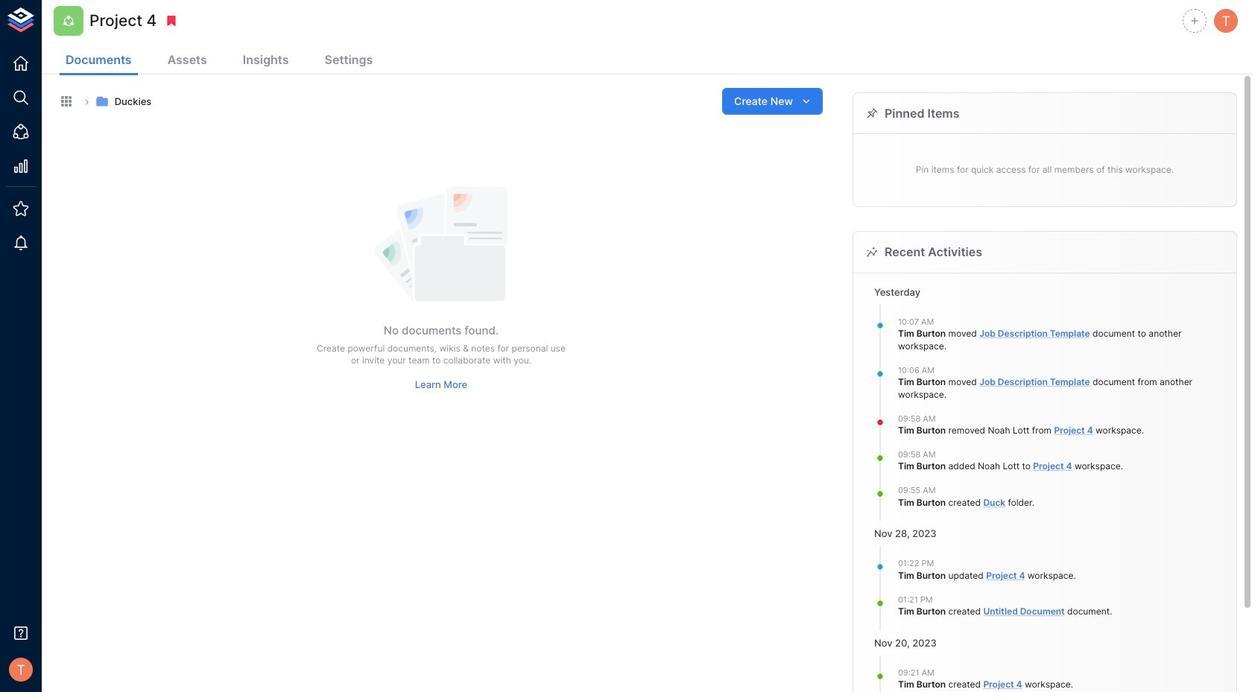 Task type: describe. For each thing, give the bounding box(es) containing it.
remove bookmark image
[[165, 14, 178, 28]]



Task type: vqa. For each thing, say whether or not it's contained in the screenshot.
REMOVE BOOKMARK icon
yes



